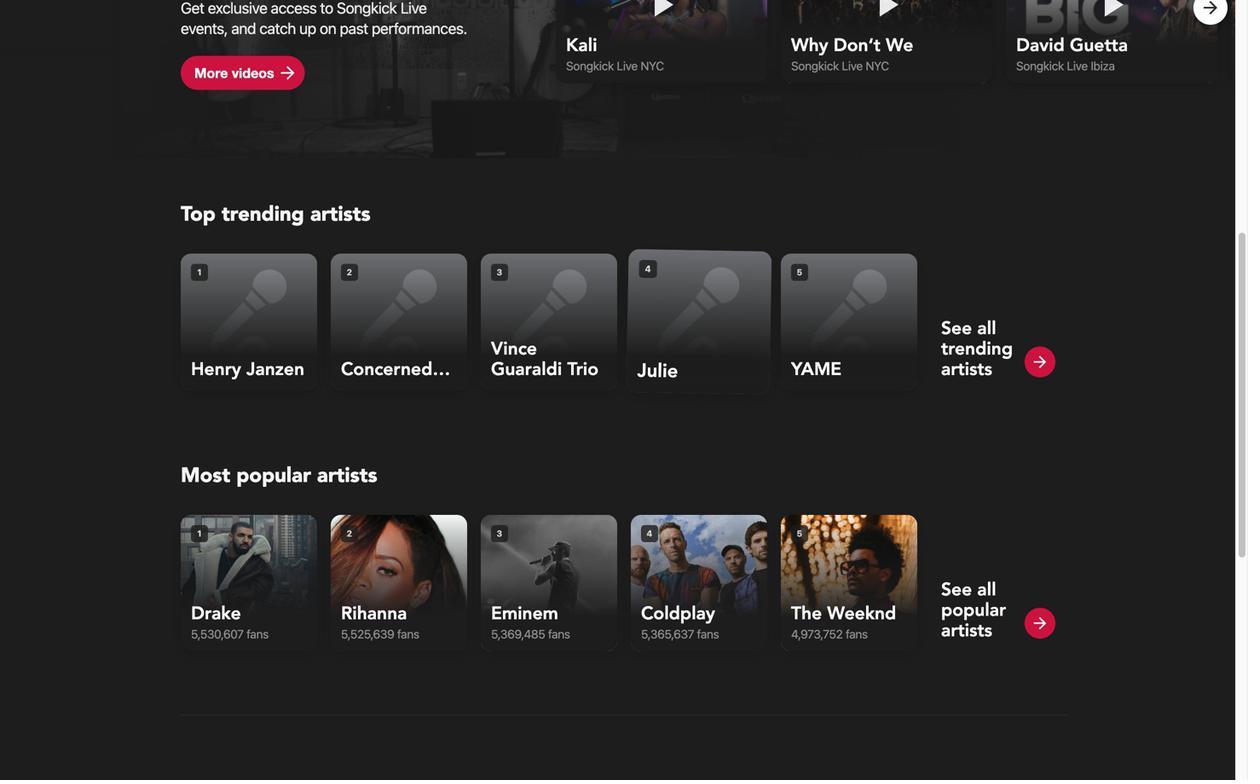 Task type: locate. For each thing, give the bounding box(es) containing it.
henry
[[191, 357, 241, 381]]

0 vertical spatial 4
[[645, 263, 652, 274]]

songkick
[[337, 0, 397, 17], [566, 59, 614, 73], [791, 59, 839, 73], [1016, 59, 1064, 73]]

janzen
[[246, 357, 304, 381]]

1 horizontal spatial popular
[[941, 598, 1006, 622]]

3 up eminem
[[497, 529, 503, 538]]

3 up vince
[[497, 267, 503, 277]]

1 vertical spatial trending
[[941, 337, 1013, 361]]

1 down top
[[197, 267, 202, 277]]

5
[[797, 267, 803, 277], [797, 529, 803, 538]]

fans inside 'coldplay 5,365,637 fans'
[[697, 627, 719, 641]]

3 for top trending artists
[[497, 267, 503, 277]]

coldplay 5,365,637 fans
[[641, 601, 719, 641]]

trio
[[567, 357, 599, 381]]

fans down the rihanna
[[397, 627, 419, 641]]

artists inside see all popular artists
[[941, 618, 993, 643]]

fans down eminem
[[548, 627, 570, 641]]

nyc inside the why don't we songkick live nyc
[[866, 59, 889, 73]]

4 for most popular artists
[[647, 529, 653, 538]]

1 horizontal spatial trending
[[941, 337, 1013, 361]]

1 vertical spatial 4
[[647, 529, 653, 538]]

0 vertical spatial 1
[[197, 267, 202, 277]]

all inside see all trending artists
[[978, 316, 997, 340]]

4
[[645, 263, 652, 274], [647, 529, 653, 538]]

2 3 from the top
[[497, 529, 503, 538]]

1 2 from the top
[[347, 267, 353, 277]]

5,365,637
[[641, 627, 694, 641]]

fans down weeknd
[[846, 627, 868, 641]]

3 fans from the left
[[548, 627, 570, 641]]

all
[[978, 316, 997, 340], [978, 578, 997, 602]]

live
[[401, 0, 427, 17], [617, 59, 638, 73], [842, 59, 863, 73], [1067, 59, 1088, 73]]

0 vertical spatial 3
[[497, 267, 503, 277]]

rihanna 5,525,639 fans
[[341, 601, 419, 641]]

1 vertical spatial 5
[[797, 529, 803, 538]]

1 for top
[[197, 267, 202, 277]]

2 see from the top
[[941, 578, 972, 602]]

see
[[941, 316, 972, 340], [941, 578, 972, 602]]

songkick up past
[[337, 0, 397, 17]]

0 horizontal spatial nyc
[[641, 59, 664, 73]]

fans down coldplay
[[697, 627, 719, 641]]

fans inside 'eminem 5,369,485 fans'
[[548, 627, 570, 641]]

1 vertical spatial see
[[941, 578, 972, 602]]

1 5 from the top
[[797, 267, 803, 277]]

trending
[[222, 200, 304, 228], [941, 337, 1013, 361]]

1 3 from the top
[[497, 267, 503, 277]]

2 fans from the left
[[397, 627, 419, 641]]

events,
[[181, 19, 228, 37]]

fans
[[246, 627, 269, 641], [397, 627, 419, 641], [548, 627, 570, 641], [697, 627, 719, 641], [846, 627, 868, 641]]

2 all from the top
[[978, 578, 997, 602]]

2 for most popular artists
[[347, 529, 353, 538]]

0 vertical spatial see
[[941, 316, 972, 340]]

2 2 from the top
[[347, 529, 353, 538]]

rihanna
[[341, 601, 407, 626]]

3
[[497, 267, 503, 277], [497, 529, 503, 538]]

songkick down the david
[[1016, 59, 1064, 73]]

0 vertical spatial 2
[[347, 267, 353, 277]]

2 nyc from the left
[[866, 59, 889, 73]]

don't
[[834, 33, 881, 58]]

coldplay
[[641, 601, 715, 626]]

see inside see all popular artists
[[941, 578, 972, 602]]

2 1 from the top
[[197, 529, 202, 538]]

1 vertical spatial popular
[[941, 598, 1006, 622]]

1 vertical spatial 3
[[497, 529, 503, 538]]

past
[[340, 19, 368, 37]]

and
[[231, 19, 256, 37]]

all inside see all popular artists
[[978, 578, 997, 602]]

more videos link
[[181, 56, 305, 90]]

0 vertical spatial popular
[[236, 462, 311, 490]]

5,530,607
[[191, 627, 244, 641]]

see all popular artists link
[[941, 525, 1057, 643]]

fans inside rihanna 5,525,639 fans
[[397, 627, 419, 641]]

artists
[[310, 200, 371, 228], [941, 357, 993, 381], [317, 462, 377, 490], [941, 618, 993, 643]]

4 fans from the left
[[697, 627, 719, 641]]

fans inside drake 5,530,607 fans
[[246, 627, 269, 641]]

see all trending artists
[[941, 316, 1013, 381]]

fans right 5,530,607
[[246, 627, 269, 641]]

1 horizontal spatial nyc
[[866, 59, 889, 73]]

see inside see all trending artists
[[941, 316, 972, 340]]

1 see from the top
[[941, 316, 972, 340]]

live inside david guetta songkick live ibiza
[[1067, 59, 1088, 73]]

0 vertical spatial trending
[[222, 200, 304, 228]]

4,973,752
[[791, 627, 843, 641]]

top trending artists
[[181, 200, 371, 228]]

most
[[181, 462, 230, 490]]

songkick inside kali songkick live nyc
[[566, 59, 614, 73]]

julie
[[637, 358, 679, 384]]

up
[[299, 19, 316, 37]]

0 vertical spatial all
[[978, 316, 997, 340]]

5 for most popular artists
[[797, 529, 803, 538]]

nyc
[[641, 59, 664, 73], [866, 59, 889, 73]]

1 vertical spatial all
[[978, 578, 997, 602]]

all for top trending artists
[[978, 316, 997, 340]]

why
[[791, 33, 828, 58]]

see all trending artists link
[[941, 264, 1057, 381]]

1 fans from the left
[[246, 627, 269, 641]]

most popular artists
[[181, 462, 377, 490]]

popular
[[236, 462, 311, 490], [941, 598, 1006, 622]]

kali
[[566, 33, 597, 58]]

2
[[347, 267, 353, 277], [347, 529, 353, 538]]

david guetta songkick live ibiza
[[1016, 33, 1128, 73]]

1 vertical spatial 1
[[197, 529, 202, 538]]

1 vertical spatial 2
[[347, 529, 353, 538]]

1
[[197, 267, 202, 277], [197, 529, 202, 538]]

1 all from the top
[[978, 316, 997, 340]]

concernedape
[[341, 357, 467, 381]]

songkick down why
[[791, 59, 839, 73]]

fans for drake
[[246, 627, 269, 641]]

songkick inside get exclusive access to songkick live events, and catch up on past performances.
[[337, 0, 397, 17]]

1 down most
[[197, 529, 202, 538]]

5 fans from the left
[[846, 627, 868, 641]]

live inside get exclusive access to songkick live events, and catch up on past performances.
[[401, 0, 427, 17]]

2 5 from the top
[[797, 529, 803, 538]]

fans for eminem
[[548, 627, 570, 641]]

1 1 from the top
[[197, 267, 202, 277]]

videos
[[232, 65, 274, 81]]

2 for top trending artists
[[347, 267, 353, 277]]

songkick down kali
[[566, 59, 614, 73]]

songkick inside the why don't we songkick live nyc
[[791, 59, 839, 73]]

1 nyc from the left
[[641, 59, 664, 73]]

0 vertical spatial 5
[[797, 267, 803, 277]]

live inside the why don't we songkick live nyc
[[842, 59, 863, 73]]

guaraldi
[[491, 357, 562, 381]]

5,369,485
[[491, 627, 545, 641]]

on
[[320, 19, 336, 37]]



Task type: vqa. For each thing, say whether or not it's contained in the screenshot.


Task type: describe. For each thing, give the bounding box(es) containing it.
drake
[[191, 601, 241, 626]]

popular inside 'link'
[[941, 598, 1006, 622]]

drake 5,530,607 fans
[[191, 601, 269, 641]]

fans for rihanna
[[397, 627, 419, 641]]

more
[[194, 65, 228, 81]]

eminem
[[491, 601, 558, 626]]

fans inside the weeknd 4,973,752 fans
[[846, 627, 868, 641]]

see for most popular artists
[[941, 578, 972, 602]]

songkick inside david guetta songkick live ibiza
[[1016, 59, 1064, 73]]

4 for top trending artists
[[645, 263, 652, 274]]

to
[[320, 0, 333, 17]]

vince guaraldi trio
[[491, 337, 599, 381]]

see all popular artists
[[941, 578, 1006, 643]]

live inside kali songkick live nyc
[[617, 59, 638, 73]]

artists inside see all trending artists
[[941, 357, 993, 381]]

performances.
[[372, 19, 467, 37]]

3 for most popular artists
[[497, 529, 503, 538]]

more videos
[[194, 65, 274, 81]]

david
[[1016, 33, 1065, 58]]

eminem 5,369,485 fans
[[491, 601, 570, 641]]

0 horizontal spatial popular
[[236, 462, 311, 490]]

nyc inside kali songkick live nyc
[[641, 59, 664, 73]]

weeknd
[[827, 601, 896, 626]]

the
[[791, 601, 822, 626]]

5,525,639
[[341, 627, 394, 641]]

top
[[181, 200, 216, 228]]

yame
[[791, 357, 842, 381]]

the weeknd 4,973,752 fans
[[791, 601, 896, 641]]

5 for top trending artists
[[797, 267, 803, 277]]

access
[[271, 0, 317, 17]]

ibiza
[[1091, 59, 1115, 73]]

all for most popular artists
[[978, 578, 997, 602]]

vince
[[491, 337, 537, 361]]

0 horizontal spatial trending
[[222, 200, 304, 228]]

get exclusive access to songkick live events, and catch up on past performances.
[[181, 0, 467, 37]]

fans for coldplay
[[697, 627, 719, 641]]

1 for most
[[197, 529, 202, 538]]

we
[[886, 33, 914, 58]]

exclusive
[[208, 0, 267, 17]]

catch
[[260, 19, 296, 37]]

guetta
[[1070, 33, 1128, 58]]

why don't we songkick live nyc
[[791, 33, 914, 73]]

henry janzen
[[191, 357, 304, 381]]

kali songkick live nyc
[[566, 33, 664, 73]]

get
[[181, 0, 204, 17]]

see for top trending artists
[[941, 316, 972, 340]]



